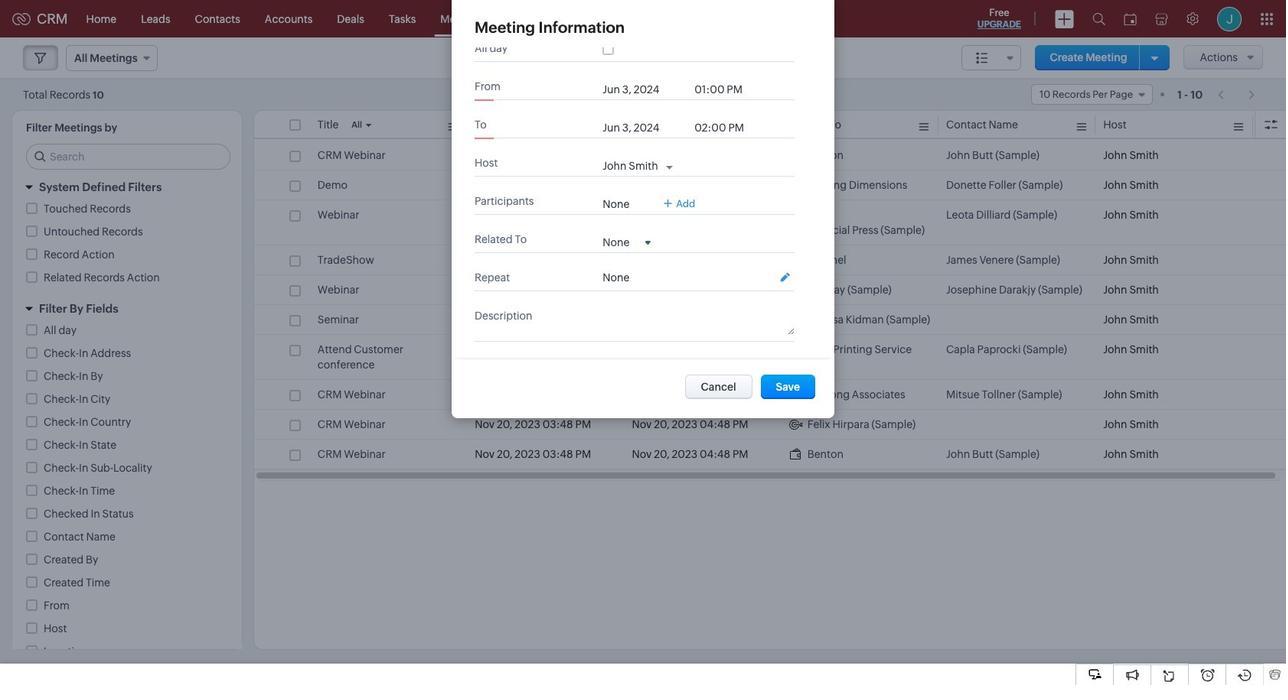 Task type: vqa. For each thing, say whether or not it's contained in the screenshot.
text field
yes



Task type: describe. For each thing, give the bounding box(es) containing it.
search image
[[1093, 12, 1106, 25]]

calendar image
[[1124, 13, 1137, 25]]

profile image
[[1217, 7, 1242, 31]]

logo image
[[12, 13, 31, 25]]

mmm d, yyyy text field for hh:mm a text box
[[603, 122, 687, 134]]

profile element
[[1208, 0, 1251, 37]]



Task type: locate. For each thing, give the bounding box(es) containing it.
0 vertical spatial mmm d, yyyy text field
[[603, 83, 687, 96]]

row group
[[254, 141, 1286, 470]]

1 vertical spatial mmm d, yyyy text field
[[603, 122, 687, 134]]

hh:mm a text field
[[695, 83, 756, 96]]

1 mmm d, yyyy text field from the top
[[603, 83, 687, 96]]

hh:mm a text field
[[695, 122, 756, 134]]

Search text field
[[27, 145, 230, 169]]

navigation
[[1211, 83, 1263, 106]]

mmm d, yyyy text field for hh:mm a text field
[[603, 83, 687, 96]]

None field
[[603, 236, 651, 249]]

2 mmm d, yyyy text field from the top
[[603, 122, 687, 134]]

None text field
[[603, 307, 795, 335]]

mmm d, yyyy text field
[[603, 83, 687, 96], [603, 122, 687, 134]]

search element
[[1083, 0, 1115, 38]]

None button
[[685, 375, 752, 400], [761, 375, 815, 400], [685, 375, 752, 400], [761, 375, 815, 400]]



